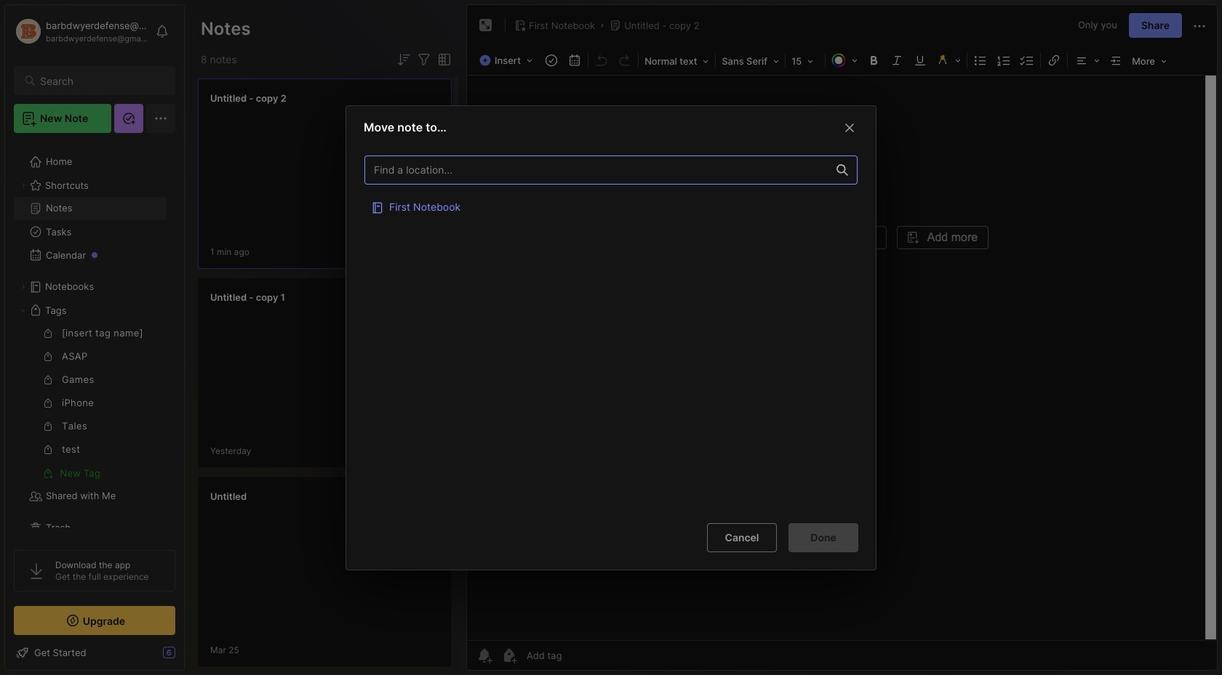 Task type: vqa. For each thing, say whether or not it's contained in the screenshot.
cell inside the FIND A LOCATION "field"
yes



Task type: describe. For each thing, give the bounding box(es) containing it.
bulleted list image
[[971, 50, 991, 71]]

task image
[[541, 50, 562, 71]]

add a reminder image
[[476, 648, 493, 665]]

Search text field
[[40, 74, 162, 88]]

group inside main 'element'
[[14, 322, 167, 485]]

cell inside find a location field
[[365, 191, 858, 221]]

alignment image
[[1070, 50, 1105, 71]]

add tag image
[[501, 648, 518, 665]]

Find a location field
[[357, 148, 865, 512]]

note window element
[[466, 4, 1218, 672]]

tree inside main 'element'
[[5, 142, 184, 549]]

indent image
[[1106, 50, 1126, 71]]

highlight image
[[932, 50, 966, 71]]

more image
[[1128, 51, 1171, 70]]

italic image
[[887, 50, 907, 71]]

expand notebooks image
[[19, 283, 28, 292]]

numbered list image
[[994, 50, 1014, 71]]

font family image
[[717, 51, 784, 70]]

font color image
[[827, 50, 862, 71]]

close image
[[841, 119, 859, 136]]

underline image
[[910, 50, 931, 71]]

Find a location… text field
[[365, 158, 828, 182]]

expand note image
[[477, 17, 495, 34]]



Task type: locate. For each thing, give the bounding box(es) containing it.
main element
[[0, 0, 189, 676]]

checklist image
[[1017, 50, 1038, 71]]

None search field
[[40, 72, 162, 89]]

insert image
[[476, 51, 540, 70]]

none search field inside main 'element'
[[40, 72, 162, 89]]

tree
[[5, 142, 184, 549]]

group
[[14, 322, 167, 485]]

calendar event image
[[565, 50, 585, 71]]

heading level image
[[640, 51, 714, 70]]

bold image
[[864, 50, 884, 71]]

expand tags image
[[19, 306, 28, 315]]

font size image
[[787, 51, 824, 70]]

Note Editor text field
[[467, 75, 1217, 641]]

insert link image
[[1044, 50, 1065, 71]]

cell
[[365, 191, 858, 221]]



